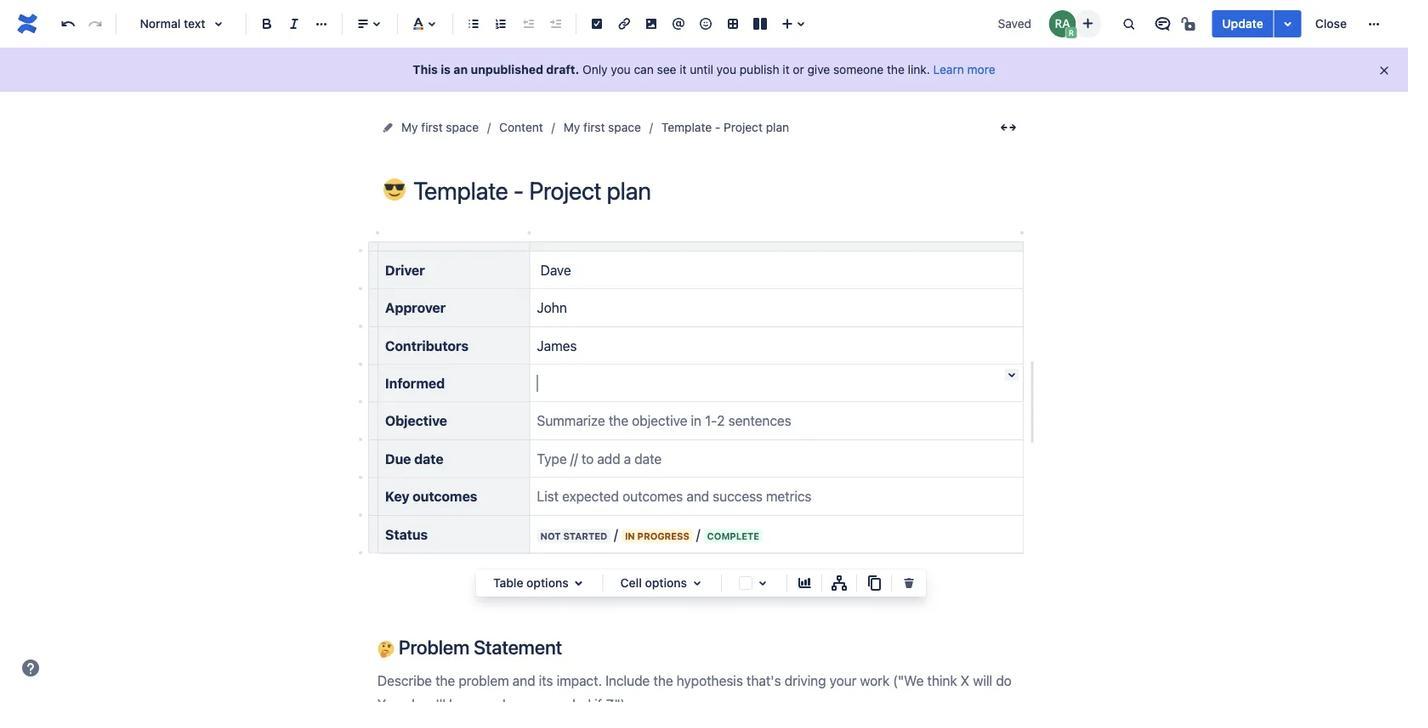 Task type: vqa. For each thing, say whether or not it's contained in the screenshot.
the Expand dropdown menu icon associated with Cell options
yes



Task type: locate. For each thing, give the bounding box(es) containing it.
saved
[[998, 17, 1032, 31]]

normal
[[140, 17, 181, 31]]

2 / from the left
[[697, 527, 701, 543]]

options for cell options
[[645, 576, 687, 590]]

first
[[421, 120, 443, 134], [584, 120, 605, 134]]

1 space from the left
[[446, 120, 479, 134]]

move this page image
[[381, 121, 395, 134]]

space
[[446, 120, 479, 134], [608, 120, 641, 134]]

1 horizontal spatial my first space
[[564, 120, 641, 134]]

john
[[537, 300, 567, 316]]

1 my first space from the left
[[402, 120, 479, 134]]

0 horizontal spatial it
[[680, 63, 687, 77]]

1 expand dropdown menu image from the left
[[569, 573, 589, 594]]

1 horizontal spatial it
[[783, 63, 790, 77]]

unpublished
[[471, 63, 544, 77]]

link image
[[614, 14, 635, 34]]

no restrictions image
[[1180, 14, 1201, 34]]

due date
[[385, 451, 444, 467]]

key outcomes
[[385, 489, 478, 505]]

1 horizontal spatial options
[[645, 576, 687, 590]]

close button
[[1306, 10, 1358, 37]]

first for first my first space link from right
[[584, 120, 605, 134]]

you left can
[[611, 63, 631, 77]]

an
[[454, 63, 468, 77]]

give
[[808, 63, 830, 77]]

find and replace image
[[1119, 14, 1139, 34]]

:thinking: image
[[378, 641, 395, 658]]

cell options button
[[610, 573, 715, 594]]

it
[[680, 63, 687, 77], [783, 63, 790, 77]]

more formatting image
[[311, 14, 332, 34]]

invite to edit image
[[1078, 13, 1099, 34]]

1 horizontal spatial you
[[717, 63, 737, 77]]

problem statement
[[395, 636, 562, 659]]

outdent ⇧tab image
[[518, 14, 538, 34]]

can
[[634, 63, 654, 77]]

undo ⌘z image
[[58, 14, 78, 34]]

expand dropdown menu image
[[569, 573, 589, 594], [687, 573, 708, 594]]

content link
[[499, 117, 543, 138]]

not started / in progress / complete
[[541, 527, 760, 543]]

options right "cell" on the left bottom of page
[[645, 576, 687, 590]]

normal text button
[[123, 5, 239, 43]]

my right content
[[564, 120, 580, 134]]

bullet list ⌘⇧8 image
[[464, 14, 484, 34]]

2 you from the left
[[717, 63, 737, 77]]

confluence image
[[14, 10, 41, 37], [14, 10, 41, 37]]

options inside popup button
[[527, 576, 569, 590]]

close
[[1316, 17, 1347, 31]]

you
[[611, 63, 631, 77], [717, 63, 737, 77]]

plan
[[766, 120, 790, 134]]

0 horizontal spatial first
[[421, 120, 443, 134]]

space down an
[[446, 120, 479, 134]]

my first space
[[402, 120, 479, 134], [564, 120, 641, 134]]

options right 'table'
[[527, 576, 569, 590]]

0 horizontal spatial my first space
[[402, 120, 479, 134]]

my first space link down only
[[564, 117, 641, 138]]

expand dropdown menu image down the 'progress'
[[687, 573, 708, 594]]

someone
[[834, 63, 884, 77]]

learn
[[934, 63, 965, 77]]

my first space link
[[402, 117, 479, 138], [564, 117, 641, 138]]

my first space right move this page icon
[[402, 120, 479, 134]]

expand dropdown menu image down 'started'
[[569, 573, 589, 594]]

cell
[[621, 576, 642, 590]]

1 first from the left
[[421, 120, 443, 134]]

in
[[625, 531, 635, 542]]

0 horizontal spatial my
[[402, 120, 418, 134]]

template - project plan
[[662, 120, 790, 134]]

contributors
[[385, 338, 469, 354]]

it left or
[[783, 63, 790, 77]]

2 expand dropdown menu image from the left
[[687, 573, 708, 594]]

my first space down only
[[564, 120, 641, 134]]

0 horizontal spatial you
[[611, 63, 631, 77]]

my first space link right move this page icon
[[402, 117, 479, 138]]

update button
[[1213, 10, 1274, 37]]

1 horizontal spatial first
[[584, 120, 605, 134]]

driver
[[385, 262, 425, 278]]

1 horizontal spatial /
[[697, 527, 701, 543]]

table
[[493, 576, 524, 590]]

outcomes
[[413, 489, 478, 505]]

table options
[[493, 576, 569, 590]]

2 my first space from the left
[[564, 120, 641, 134]]

only
[[583, 63, 608, 77]]

or
[[793, 63, 805, 77]]

/
[[614, 527, 618, 543], [697, 527, 701, 543]]

1 horizontal spatial space
[[608, 120, 641, 134]]

first down only
[[584, 120, 605, 134]]

options for table options
[[527, 576, 569, 590]]

comment icon image
[[1153, 14, 1173, 34]]

dave
[[537, 262, 571, 278]]

this is an unpublished draft. only you can see it until you publish it or give someone the link. learn more
[[413, 63, 996, 77]]

0 horizontal spatial options
[[527, 576, 569, 590]]

adjust update settings image
[[1278, 14, 1299, 34]]

options inside dropdown button
[[645, 576, 687, 590]]

:sunglasses: image
[[384, 179, 406, 201], [384, 179, 406, 201]]

2 first from the left
[[584, 120, 605, 134]]

more
[[968, 63, 996, 77]]

2 my first space link from the left
[[564, 117, 641, 138]]

/ left in
[[614, 527, 618, 543]]

it right see
[[680, 63, 687, 77]]

1 horizontal spatial my
[[564, 120, 580, 134]]

this
[[413, 63, 438, 77]]

content
[[499, 120, 543, 134]]

add image, video, or file image
[[641, 14, 662, 34]]

layouts image
[[750, 14, 771, 34]]

the
[[887, 63, 905, 77]]

0 horizontal spatial space
[[446, 120, 479, 134]]

1 my first space link from the left
[[402, 117, 479, 138]]

2 it from the left
[[783, 63, 790, 77]]

0 horizontal spatial /
[[614, 527, 618, 543]]

first right move this page icon
[[421, 120, 443, 134]]

not
[[541, 531, 561, 542]]

help image
[[20, 658, 41, 679]]

is
[[441, 63, 451, 77]]

options
[[527, 576, 569, 590], [645, 576, 687, 590]]

until
[[690, 63, 714, 77]]

draft.
[[547, 63, 580, 77]]

0 horizontal spatial my first space link
[[402, 117, 479, 138]]

my right move this page icon
[[402, 120, 418, 134]]

1 horizontal spatial expand dropdown menu image
[[687, 573, 708, 594]]

bold ⌘b image
[[257, 14, 277, 34]]

space down can
[[608, 120, 641, 134]]

objective
[[385, 413, 447, 429]]

my
[[402, 120, 418, 134], [564, 120, 580, 134]]

2 space from the left
[[608, 120, 641, 134]]

ruby anderson image
[[1049, 10, 1076, 37]]

1 you from the left
[[611, 63, 631, 77]]

you right the until
[[717, 63, 737, 77]]

space for first my first space link
[[446, 120, 479, 134]]

cell background image
[[753, 573, 773, 594]]

1 horizontal spatial my first space link
[[564, 117, 641, 138]]

0 horizontal spatial expand dropdown menu image
[[569, 573, 589, 594]]

text
[[184, 17, 205, 31]]

/ right the 'progress'
[[697, 527, 701, 543]]

action item image
[[587, 14, 607, 34]]

see
[[657, 63, 677, 77]]

1 options from the left
[[527, 576, 569, 590]]

remove image
[[899, 573, 920, 594]]

2 options from the left
[[645, 576, 687, 590]]

due
[[385, 451, 411, 467]]

manage connected data image
[[829, 573, 850, 594]]

Main content area, start typing to enter text. text field
[[367, 230, 1036, 703]]



Task type: describe. For each thing, give the bounding box(es) containing it.
template - project plan link
[[662, 117, 790, 138]]

1 my from the left
[[402, 120, 418, 134]]

table options button
[[483, 573, 596, 594]]

informed
[[385, 375, 445, 392]]

indent tab image
[[545, 14, 566, 34]]

emoji image
[[696, 14, 716, 34]]

1 / from the left
[[614, 527, 618, 543]]

2 my from the left
[[564, 120, 580, 134]]

statement
[[474, 636, 562, 659]]

more image
[[1365, 14, 1385, 34]]

update
[[1223, 17, 1264, 31]]

key
[[385, 489, 410, 505]]

started
[[563, 531, 608, 542]]

space for first my first space link from right
[[608, 120, 641, 134]]

:thinking: image
[[378, 641, 395, 658]]

redo ⌘⇧z image
[[85, 14, 105, 34]]

date
[[414, 451, 444, 467]]

mention image
[[669, 14, 689, 34]]

1 it from the left
[[680, 63, 687, 77]]

link.
[[908, 63, 930, 77]]

table image
[[723, 14, 743, 34]]

italic ⌘i image
[[284, 14, 305, 34]]

cell options
[[621, 576, 687, 590]]

complete
[[707, 531, 760, 542]]

project
[[724, 120, 763, 134]]

copy image
[[864, 573, 885, 594]]

make page full-width image
[[999, 117, 1019, 138]]

first for first my first space link
[[421, 120, 443, 134]]

Give this page a title text field
[[413, 177, 1024, 205]]

chart image
[[795, 573, 815, 594]]

approver
[[385, 300, 446, 316]]

problem
[[399, 636, 470, 659]]

-
[[715, 120, 721, 134]]

numbered list ⌘⇧7 image
[[491, 14, 511, 34]]

progress
[[638, 531, 690, 542]]

publish
[[740, 63, 780, 77]]

james
[[537, 338, 577, 354]]

expand dropdown menu image for table options
[[569, 573, 589, 594]]

template
[[662, 120, 712, 134]]

align left image
[[353, 14, 373, 34]]

status
[[385, 527, 428, 543]]

my first space for first my first space link
[[402, 120, 479, 134]]

expand dropdown menu image for cell options
[[687, 573, 708, 594]]

dismiss image
[[1378, 64, 1392, 77]]

my first space for first my first space link from right
[[564, 120, 641, 134]]

normal text
[[140, 17, 205, 31]]

learn more link
[[934, 63, 996, 77]]



